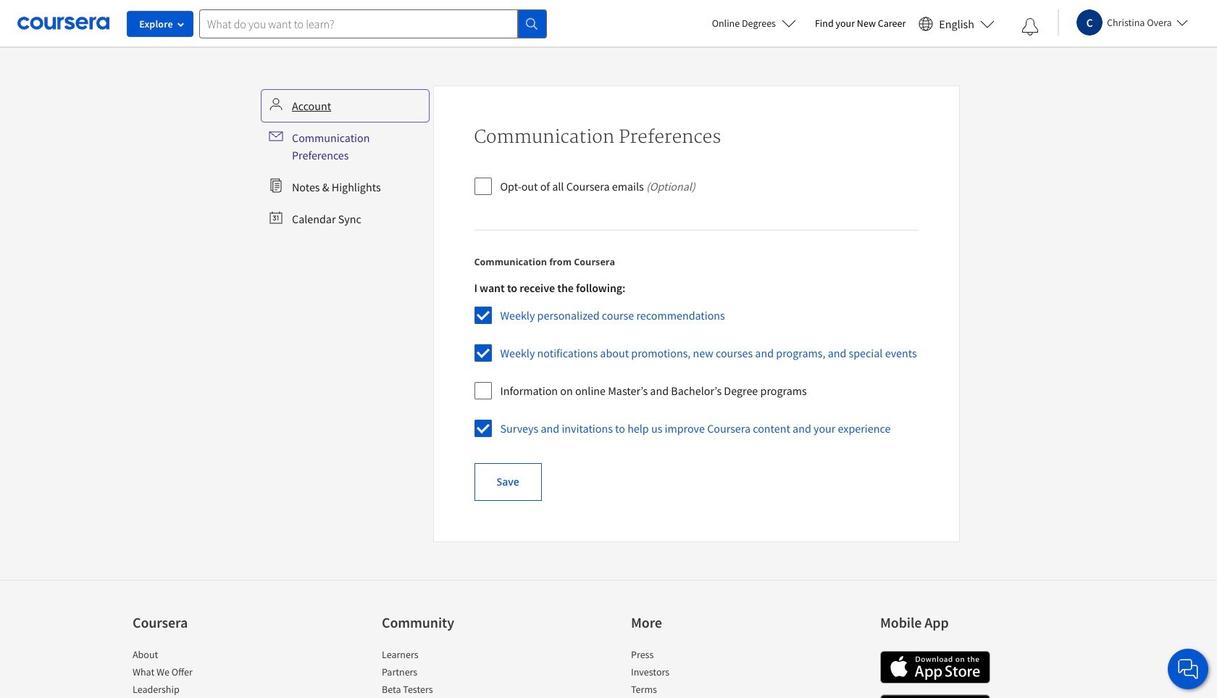 Task type: locate. For each thing, give the bounding box(es) containing it.
list
[[133, 647, 256, 698], [382, 647, 505, 698], [631, 647, 755, 698]]

2 list from the left
[[382, 647, 505, 698]]

3 list from the left
[[631, 647, 755, 698]]

1 horizontal spatial list
[[382, 647, 505, 698]]

group
[[474, 280, 918, 448]]

What do you want to learn? text field
[[199, 9, 518, 38]]

0 horizontal spatial list
[[133, 647, 256, 698]]

list item
[[133, 647, 256, 664], [382, 647, 505, 664], [631, 647, 755, 664], [133, 664, 256, 682], [382, 664, 505, 682], [631, 664, 755, 682], [133, 682, 256, 698], [382, 682, 505, 698], [631, 682, 755, 698]]

2 horizontal spatial list
[[631, 647, 755, 698]]

None search field
[[199, 9, 547, 38]]

menu
[[263, 91, 427, 233]]



Task type: vqa. For each thing, say whether or not it's contained in the screenshot.
group
yes



Task type: describe. For each thing, give the bounding box(es) containing it.
download on the app store image
[[881, 651, 991, 683]]

1 list from the left
[[133, 647, 256, 698]]

coursera image
[[17, 12, 109, 35]]

get it on google play image
[[881, 694, 991, 698]]



